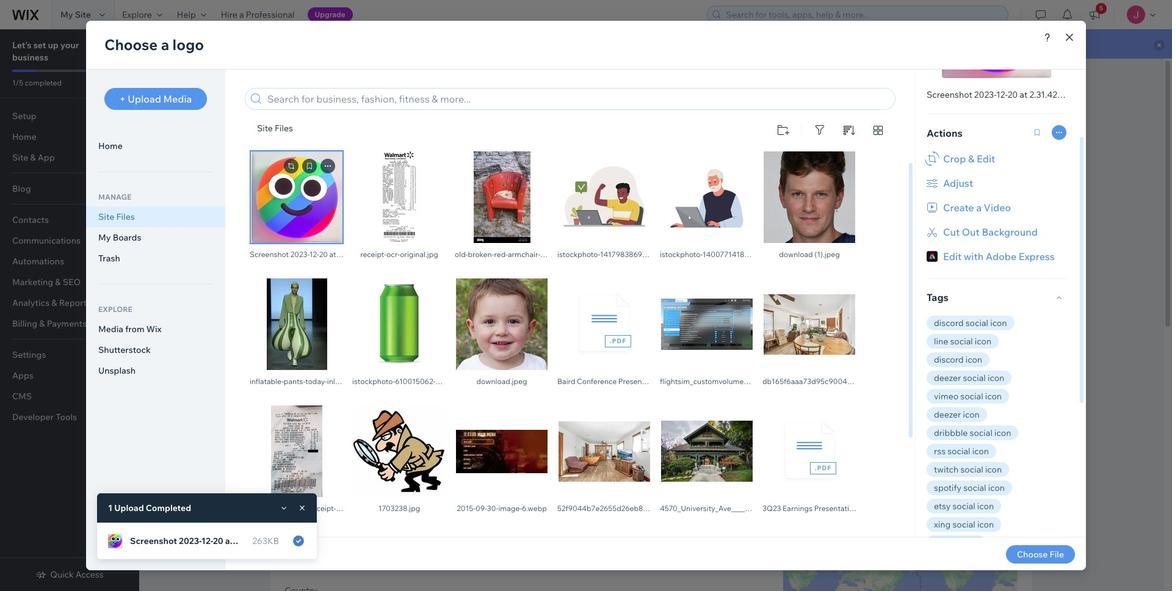 Task type: locate. For each thing, give the bounding box(es) containing it.
0 vertical spatial business
[[329, 77, 365, 88]]

settings inside button
[[270, 77, 304, 88]]

1 vertical spatial a
[[503, 293, 507, 304]]

and left contact
[[327, 414, 350, 430]]

is left what
[[339, 159, 346, 171]]

0 vertical spatial logo
[[285, 274, 308, 287]]

1 horizontal spatial is
[[450, 508, 456, 519]]

1 horizontal spatial info
[[402, 414, 426, 430]]

business right settings button
[[329, 77, 365, 88]]

0 horizontal spatial info
[[320, 467, 337, 479]]

is
[[339, 159, 346, 171], [450, 508, 456, 519]]

upload
[[436, 327, 469, 339]]

0 horizontal spatial 100
[[441, 304, 456, 315]]

info right contact
[[402, 414, 426, 430]]

help button
[[170, 0, 214, 29]]

location inside location let customers know where your business is based, you can add one or multiple locations.
[[285, 495, 323, 506]]

100 left x
[[441, 304, 456, 315]]

business
[[329, 77, 365, 88], [292, 95, 365, 117]]

your right register
[[320, 244, 338, 255]]

high
[[509, 293, 527, 304]]

1 100 from the left
[[441, 304, 456, 315]]

is inside profile your profile is what people will see on search results, invoices, chat and more.
[[339, 159, 346, 171]]

your
[[60, 40, 79, 51], [797, 200, 817, 212], [320, 244, 338, 255], [440, 352, 460, 365], [393, 508, 411, 519]]

invoices,
[[524, 159, 563, 171]]

0 horizontal spatial is
[[339, 159, 346, 171]]

your up the "create logo" button
[[440, 352, 460, 365]]

own
[[463, 352, 482, 365]]

logo.
[[526, 352, 549, 365]]

add
[[520, 508, 535, 519]]

100 right x
[[464, 304, 479, 315]]

1/5 completed
[[12, 78, 62, 87]]

default info
[[285, 467, 337, 479]]

for
[[421, 293, 434, 304]]

best left matches
[[733, 200, 753, 212]]

results, left "use" on the left of page
[[456, 293, 485, 304]]

is left based,
[[450, 508, 456, 519]]

0 vertical spatial settings
[[270, 77, 304, 88]]

x
[[458, 304, 462, 315]]

best inside for best results, use a high resolution, square image (1:1), 100 x 100 px min.
[[436, 293, 454, 304]]

business inside 'get your own business logo. create logo'
[[484, 352, 524, 365]]

profile
[[308, 159, 337, 171]]

one
[[537, 508, 552, 519]]

setup link
[[0, 106, 139, 126]]

location
[[270, 414, 324, 430], [285, 495, 323, 506]]

logo inside 'get your own business logo. create logo'
[[454, 367, 477, 379]]

5 button
[[1082, 0, 1109, 29]]

your inside location let customers know where your business is based, you can add one or multiple locations.
[[393, 508, 411, 519]]

1 horizontal spatial results,
[[488, 159, 521, 171]]

chars)
[[762, 260, 790, 272]]

0 horizontal spatial a
[[239, 9, 244, 20]]

business down 'business info' "button"
[[292, 95, 365, 117]]

image
[[602, 293, 626, 304]]

create
[[421, 367, 452, 379]]

sidebar element
[[0, 29, 139, 591]]

business inside "button"
[[329, 77, 365, 88]]

a
[[239, 9, 244, 20], [503, 293, 507, 304]]

1/5
[[12, 78, 23, 87]]

0 vertical spatial results,
[[488, 159, 521, 171]]

0 vertical spatial and
[[587, 159, 604, 171]]

settings inside 'link'
[[12, 349, 46, 360]]

a right "use" on the left of page
[[503, 293, 507, 304]]

0 horizontal spatial logo
[[285, 274, 308, 287]]

Search for tools, apps, help & more... field
[[723, 6, 1005, 23]]

0 horizontal spatial and
[[327, 414, 350, 430]]

register your business as an llc link
[[285, 244, 415, 255]]

best
[[733, 200, 753, 212], [436, 293, 454, 304]]

register your business as an llc
[[285, 244, 415, 255]]

location for and
[[270, 414, 324, 430]]

1 vertical spatial business info
[[292, 95, 401, 117]]

and right 'chat'
[[587, 159, 604, 171]]

1 vertical spatial is
[[450, 508, 456, 519]]

location up 'let' at the left of the page
[[285, 495, 323, 506]]

access
[[76, 569, 104, 580]]

1 vertical spatial results,
[[456, 293, 485, 304]]

business info
[[329, 77, 383, 88], [292, 95, 401, 117]]

know
[[344, 508, 365, 519]]

1 vertical spatial location
[[285, 495, 323, 506]]

and
[[587, 159, 604, 171], [327, 414, 350, 430]]

profile
[[285, 143, 320, 157]]

settings
[[270, 77, 304, 88], [12, 349, 46, 360]]

0 horizontal spatial results,
[[456, 293, 485, 304]]

your right matches
[[797, 200, 817, 212]]

logo down register
[[285, 274, 308, 287]]

customers
[[300, 508, 342, 519]]

upgrade
[[315, 10, 346, 19]]

a right "hire"
[[239, 9, 244, 20]]

2 100 from the left
[[464, 304, 479, 315]]

address
[[285, 534, 318, 545]]

explore
[[122, 9, 152, 20]]

business left based,
[[413, 508, 448, 519]]

your right 'up'
[[60, 40, 79, 51]]

0 vertical spatial best
[[733, 200, 753, 212]]

upload image
[[436, 327, 500, 339]]

1 horizontal spatial settings
[[270, 77, 304, 88]]

0 vertical spatial business info
[[329, 77, 383, 88]]

best right for
[[436, 293, 454, 304]]

image
[[471, 327, 500, 339]]

business down let's
[[12, 52, 48, 63]]

0 vertical spatial info
[[367, 77, 383, 88]]

llc
[[399, 244, 415, 255]]

let's set up your business
[[12, 40, 79, 63]]

is inside location let customers know where your business is based, you can add one or multiple locations.
[[450, 508, 456, 519]]

settings button
[[264, 73, 310, 92]]

Type your business name (e.g., Amy's Shoes) field
[[289, 219, 640, 239]]

results, right the search
[[488, 159, 521, 171]]

map region
[[783, 549, 1018, 591]]

1 horizontal spatial best
[[733, 200, 753, 212]]

business info button
[[323, 73, 389, 92]]

1 horizontal spatial logo
[[454, 367, 477, 379]]

get
[[421, 352, 438, 365]]

where
[[367, 508, 391, 519]]

business left as
[[340, 244, 375, 255]]

what
[[349, 159, 371, 171]]

1 vertical spatial best
[[436, 293, 454, 304]]

0 vertical spatial a
[[239, 9, 244, 20]]

1 vertical spatial logo
[[454, 367, 477, 379]]

or
[[554, 508, 562, 519]]

resolution,
[[529, 293, 571, 304]]

1 horizontal spatial a
[[503, 293, 507, 304]]

logo down own
[[454, 367, 477, 379]]

create logo button
[[421, 366, 477, 381]]

Enter your business or website type field
[[663, 219, 1000, 239]]

info inside "button"
[[367, 77, 383, 88]]

1 horizontal spatial 100
[[464, 304, 479, 315]]

0 vertical spatial info
[[402, 414, 426, 430]]

1 horizontal spatial and
[[587, 159, 604, 171]]

settings for settings button
[[270, 77, 304, 88]]

1 vertical spatial settings
[[12, 349, 46, 360]]

info
[[402, 414, 426, 430], [320, 467, 337, 479]]

0 horizontal spatial settings
[[12, 349, 46, 360]]

cms link
[[0, 386, 139, 407]]

px
[[481, 304, 490, 315]]

info right default
[[320, 467, 337, 479]]

business down "image"
[[484, 352, 524, 365]]

quick
[[50, 569, 74, 580]]

location for let
[[285, 495, 323, 506]]

your right where
[[393, 508, 411, 519]]

business inside let's set up your business
[[12, 52, 48, 63]]

0 vertical spatial location
[[270, 414, 324, 430]]

location up default
[[270, 414, 324, 430]]

100
[[441, 304, 456, 315], [464, 304, 479, 315]]

0 horizontal spatial best
[[436, 293, 454, 304]]

location let customers know where your business is based, you can add one or multiple locations.
[[285, 495, 637, 519]]

0 vertical spatial is
[[339, 159, 346, 171]]

see
[[424, 159, 440, 171]]

get your own business logo. create logo
[[421, 352, 549, 379]]



Task type: describe. For each thing, give the bounding box(es) containing it.
help
[[177, 9, 196, 20]]

square
[[573, 293, 600, 304]]

upgrade button
[[308, 7, 353, 22]]

business?
[[819, 200, 865, 212]]

5
[[1100, 4, 1104, 12]]

results, inside for best results, use a high resolution, square image (1:1), 100 x 100 px min.
[[456, 293, 485, 304]]

results, inside profile your profile is what people will see on search results, invoices, chat and more.
[[488, 159, 521, 171]]

quick access
[[50, 569, 104, 580]]

which
[[659, 200, 688, 212]]

an
[[388, 244, 398, 255]]

settings for settings 'link'
[[12, 349, 46, 360]]

let's
[[12, 40, 32, 51]]

short description (150 chars)
[[659, 260, 790, 272]]

my site
[[60, 9, 91, 20]]

a inside for best results, use a high resolution, square image (1:1), 100 x 100 px min.
[[503, 293, 507, 304]]

automations
[[12, 256, 64, 267]]

my
[[60, 9, 73, 20]]

Describe your business here. What makes it great? Use short catchy text to tell people what you do or offer. text field
[[659, 279, 1017, 365]]

1 vertical spatial info
[[369, 95, 401, 117]]

and inside profile your profile is what people will see on search results, invoices, chat and more.
[[587, 159, 604, 171]]

contact
[[353, 414, 399, 430]]

you
[[487, 508, 501, 519]]

home link
[[0, 126, 139, 147]]

set
[[33, 40, 46, 51]]

hire a professional
[[221, 9, 295, 20]]

quick access button
[[36, 569, 104, 580]]

as
[[377, 244, 386, 255]]

settings link
[[0, 345, 139, 365]]

more.
[[607, 159, 633, 171]]

1 vertical spatial and
[[327, 414, 350, 430]]

hire a professional link
[[214, 0, 302, 29]]

category
[[690, 200, 731, 212]]

register
[[285, 244, 318, 255]]

professional
[[246, 9, 295, 20]]

short
[[659, 260, 684, 272]]

people
[[373, 159, 405, 171]]

can
[[503, 508, 518, 519]]

1 vertical spatial business
[[292, 95, 365, 117]]

upload image button
[[421, 322, 515, 344]]

business info inside "button"
[[329, 77, 383, 88]]

location and contact info
[[270, 414, 426, 430]]

will
[[407, 159, 422, 171]]

on
[[442, 159, 454, 171]]

(1:1),
[[421, 304, 439, 315]]

which category best matches your business?
[[659, 200, 865, 212]]

your inside 'get your own business logo. create logo'
[[440, 352, 460, 365]]

chat
[[565, 159, 585, 171]]

for best results, use a high resolution, square image (1:1), 100 x 100 px min.
[[421, 293, 626, 315]]

hire
[[221, 9, 238, 20]]

cms
[[12, 391, 32, 402]]

automations link
[[0, 251, 139, 272]]

search
[[456, 159, 486, 171]]

up
[[48, 40, 59, 51]]

setup
[[12, 111, 36, 122]]

use
[[486, 293, 501, 304]]

completed
[[25, 78, 62, 87]]

1 vertical spatial info
[[320, 467, 337, 479]]

site
[[75, 9, 91, 20]]

your
[[285, 159, 305, 171]]

based,
[[458, 508, 485, 519]]

business inside location let customers know where your business is based, you can add one or multiple locations.
[[413, 508, 448, 519]]

home
[[12, 131, 37, 142]]

description
[[686, 260, 738, 272]]

locations.
[[599, 508, 637, 519]]

(150
[[740, 260, 760, 272]]

matches
[[755, 200, 794, 212]]

min.
[[492, 304, 509, 315]]

default
[[285, 467, 318, 479]]

your inside let's set up your business
[[60, 40, 79, 51]]

profile your profile is what people will see on search results, invoices, chat and more.
[[285, 143, 633, 171]]

let
[[285, 508, 298, 519]]

Search for your business address field
[[304, 549, 765, 570]]

multiple
[[564, 508, 597, 519]]



Task type: vqa. For each thing, say whether or not it's contained in the screenshot.
'and'
yes



